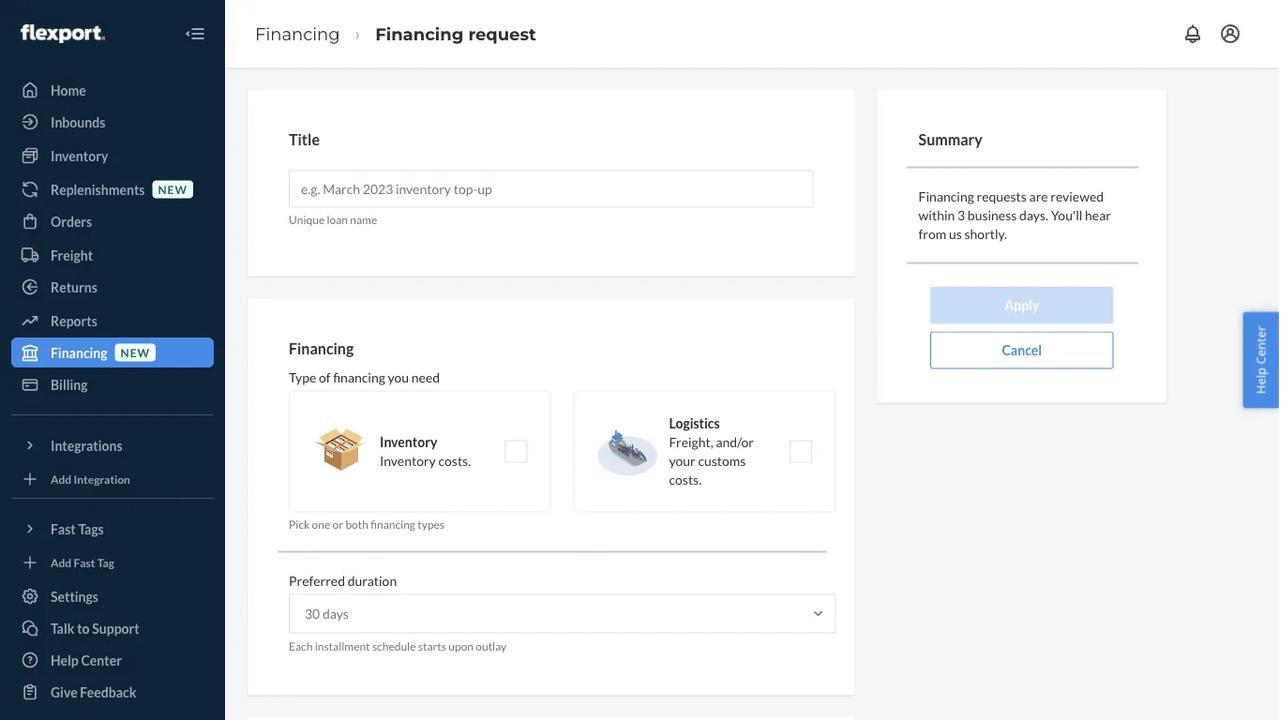 Task type: describe. For each thing, give the bounding box(es) containing it.
shortly.
[[965, 226, 1008, 242]]

freight
[[51, 247, 93, 263]]

from
[[919, 226, 947, 242]]

orders
[[51, 213, 92, 229]]

inventory for inventory
[[51, 148, 108, 164]]

add fast tag
[[51, 556, 114, 569]]

1 vertical spatial help
[[51, 653, 79, 669]]

pick
[[289, 517, 310, 531]]

integrations
[[51, 438, 123, 454]]

talk to support
[[51, 621, 139, 637]]

starts
[[418, 639, 447, 653]]

us
[[950, 226, 963, 242]]

inbounds
[[51, 114, 105, 130]]

e.g. March 2023 inventory top-up field
[[289, 170, 814, 208]]

close navigation image
[[184, 23, 206, 45]]

give
[[51, 685, 78, 700]]

days
[[323, 606, 349, 622]]

integrations button
[[11, 431, 214, 461]]

help center inside button
[[1253, 326, 1270, 394]]

unique
[[289, 213, 325, 226]]

inventory for inventory inventory costs.
[[380, 434, 438, 450]]

hear
[[1086, 207, 1112, 223]]

financing requests are reviewed within 3 business days. you'll hear from us shortly.
[[919, 189, 1112, 242]]

logistics freight, and/or your customs costs.
[[669, 416, 754, 488]]

financing for financing requests are reviewed within 3 business days. you'll hear from us shortly.
[[919, 189, 975, 205]]

costs. inside inventory inventory costs.
[[439, 453, 471, 469]]

financing request link
[[376, 23, 537, 44]]

type
[[289, 370, 316, 385]]

fast inside dropdown button
[[51, 521, 76, 537]]

need
[[412, 370, 440, 385]]

type of financing you need
[[289, 370, 440, 385]]

types
[[418, 517, 445, 531]]

preferred
[[289, 573, 345, 589]]

you
[[388, 370, 409, 385]]

freight link
[[11, 240, 214, 270]]

help center link
[[11, 646, 214, 676]]

billing link
[[11, 370, 214, 400]]

inbounds link
[[11, 107, 214, 137]]

new for financing
[[121, 346, 150, 359]]

inventory link
[[11, 141, 214, 171]]

integration
[[74, 472, 130, 486]]

are
[[1030, 189, 1049, 205]]

title
[[289, 130, 320, 149]]

days.
[[1020, 207, 1049, 223]]

give feedback
[[51, 685, 136, 700]]

financing request
[[376, 23, 537, 44]]

home link
[[11, 75, 214, 105]]

add integration link
[[11, 468, 214, 491]]

apply button
[[931, 287, 1114, 324]]

each
[[289, 639, 313, 653]]

loan
[[327, 213, 348, 226]]

financing link
[[255, 23, 340, 44]]

installment
[[315, 639, 370, 653]]

apply
[[1005, 298, 1040, 313]]

help center button
[[1244, 312, 1280, 408]]

both
[[346, 517, 369, 531]]

add integration
[[51, 472, 130, 486]]

cancel button
[[931, 332, 1114, 369]]

help inside button
[[1253, 368, 1270, 394]]

orders link
[[11, 206, 214, 236]]

center inside button
[[1253, 326, 1270, 365]]

outlay
[[476, 639, 507, 653]]

30
[[305, 606, 320, 622]]

30 days
[[305, 606, 349, 622]]



Task type: locate. For each thing, give the bounding box(es) containing it.
add for add integration
[[51, 472, 72, 486]]

summary
[[919, 130, 983, 149]]

costs. down your
[[669, 472, 702, 488]]

financing
[[255, 23, 340, 44], [376, 23, 464, 44], [919, 189, 975, 205], [289, 339, 354, 358], [51, 345, 108, 361]]

inventory inventory costs.
[[380, 434, 471, 469]]

fast left tags
[[51, 521, 76, 537]]

add left the integration
[[51, 472, 72, 486]]

0 horizontal spatial center
[[81, 653, 122, 669]]

within
[[919, 207, 955, 223]]

financing
[[333, 370, 386, 385], [371, 517, 416, 531]]

2 add from the top
[[51, 556, 72, 569]]

2 vertical spatial inventory
[[380, 453, 436, 469]]

and/or
[[716, 434, 754, 450]]

name
[[350, 213, 377, 226]]

cancel
[[1003, 343, 1043, 359]]

returns
[[51, 279, 97, 295]]

0 vertical spatial add
[[51, 472, 72, 486]]

customs
[[698, 453, 746, 469]]

pick one or both financing types
[[289, 517, 445, 531]]

of
[[319, 370, 331, 385]]

0 horizontal spatial help
[[51, 653, 79, 669]]

financing right the "of"
[[333, 370, 386, 385]]

duration
[[348, 573, 397, 589]]

1 horizontal spatial costs.
[[669, 472, 702, 488]]

1 add from the top
[[51, 472, 72, 486]]

you'll
[[1052, 207, 1083, 223]]

preferred duration
[[289, 573, 397, 589]]

fast tags button
[[11, 514, 214, 544]]

0 vertical spatial fast
[[51, 521, 76, 537]]

0 vertical spatial new
[[158, 182, 188, 196]]

add for add fast tag
[[51, 556, 72, 569]]

new up orders 'link'
[[158, 182, 188, 196]]

inventory down "inbounds" on the left of page
[[51, 148, 108, 164]]

1 vertical spatial inventory
[[380, 434, 438, 450]]

1 vertical spatial fast
[[74, 556, 95, 569]]

request
[[469, 23, 537, 44]]

feedback
[[80, 685, 136, 700]]

1 horizontal spatial center
[[1253, 326, 1270, 365]]

0 horizontal spatial costs.
[[439, 453, 471, 469]]

open account menu image
[[1220, 23, 1242, 45]]

1 horizontal spatial help center
[[1253, 326, 1270, 394]]

open notifications image
[[1182, 23, 1205, 45]]

tag
[[97, 556, 114, 569]]

returns link
[[11, 272, 214, 302]]

business
[[968, 207, 1017, 223]]

unique loan name
[[289, 213, 377, 226]]

support
[[92, 621, 139, 637]]

1 vertical spatial financing
[[371, 517, 416, 531]]

your
[[669, 453, 696, 469]]

talk
[[51, 621, 75, 637]]

0 horizontal spatial new
[[121, 346, 150, 359]]

1 vertical spatial center
[[81, 653, 122, 669]]

new for replenishments
[[158, 182, 188, 196]]

add up settings
[[51, 556, 72, 569]]

logistics
[[669, 416, 720, 431]]

0 vertical spatial help
[[1253, 368, 1270, 394]]

fast tags
[[51, 521, 104, 537]]

inventory up types
[[380, 453, 436, 469]]

flexport logo image
[[21, 24, 105, 43]]

0 vertical spatial costs.
[[439, 453, 471, 469]]

0 vertical spatial financing
[[333, 370, 386, 385]]

0 vertical spatial center
[[1253, 326, 1270, 365]]

settings link
[[11, 582, 214, 612]]

home
[[51, 82, 86, 98]]

inventory
[[51, 148, 108, 164], [380, 434, 438, 450], [380, 453, 436, 469]]

1 vertical spatial new
[[121, 346, 150, 359]]

inventory inside 'link'
[[51, 148, 108, 164]]

reports
[[51, 313, 97, 329]]

fast
[[51, 521, 76, 537], [74, 556, 95, 569]]

reviewed
[[1051, 189, 1104, 205]]

costs. up types
[[439, 453, 471, 469]]

each installment schedule starts upon outlay
[[289, 639, 507, 653]]

breadcrumbs navigation
[[240, 6, 552, 61]]

requests
[[977, 189, 1027, 205]]

fast left tag
[[74, 556, 95, 569]]

upon
[[449, 639, 474, 653]]

0 horizontal spatial help center
[[51, 653, 122, 669]]

3
[[958, 207, 966, 223]]

new
[[158, 182, 188, 196], [121, 346, 150, 359]]

give feedback button
[[11, 677, 214, 707]]

new down the reports link on the top left
[[121, 346, 150, 359]]

talk to support button
[[11, 614, 214, 644]]

schedule
[[372, 639, 416, 653]]

1 horizontal spatial help
[[1253, 368, 1270, 394]]

costs. inside the logistics freight, and/or your customs costs.
[[669, 472, 702, 488]]

help center
[[1253, 326, 1270, 394], [51, 653, 122, 669]]

settings
[[51, 589, 98, 605]]

costs.
[[439, 453, 471, 469], [669, 472, 702, 488]]

freight,
[[669, 434, 714, 450]]

center
[[1253, 326, 1270, 365], [81, 653, 122, 669]]

1 vertical spatial costs.
[[669, 472, 702, 488]]

1 horizontal spatial new
[[158, 182, 188, 196]]

billing
[[51, 377, 88, 393]]

to
[[77, 621, 90, 637]]

reports link
[[11, 306, 214, 336]]

0 vertical spatial help center
[[1253, 326, 1270, 394]]

replenishments
[[51, 182, 145, 198]]

financing inside financing requests are reviewed within 3 business days. you'll hear from us shortly.
[[919, 189, 975, 205]]

inventory down you
[[380, 434, 438, 450]]

1 vertical spatial add
[[51, 556, 72, 569]]

or
[[333, 517, 343, 531]]

1 vertical spatial help center
[[51, 653, 122, 669]]

tags
[[78, 521, 104, 537]]

add fast tag link
[[11, 552, 214, 574]]

financing for financing request
[[376, 23, 464, 44]]

0 vertical spatial inventory
[[51, 148, 108, 164]]

financing for the financing link
[[255, 23, 340, 44]]

financing right both
[[371, 517, 416, 531]]

one
[[312, 517, 331, 531]]



